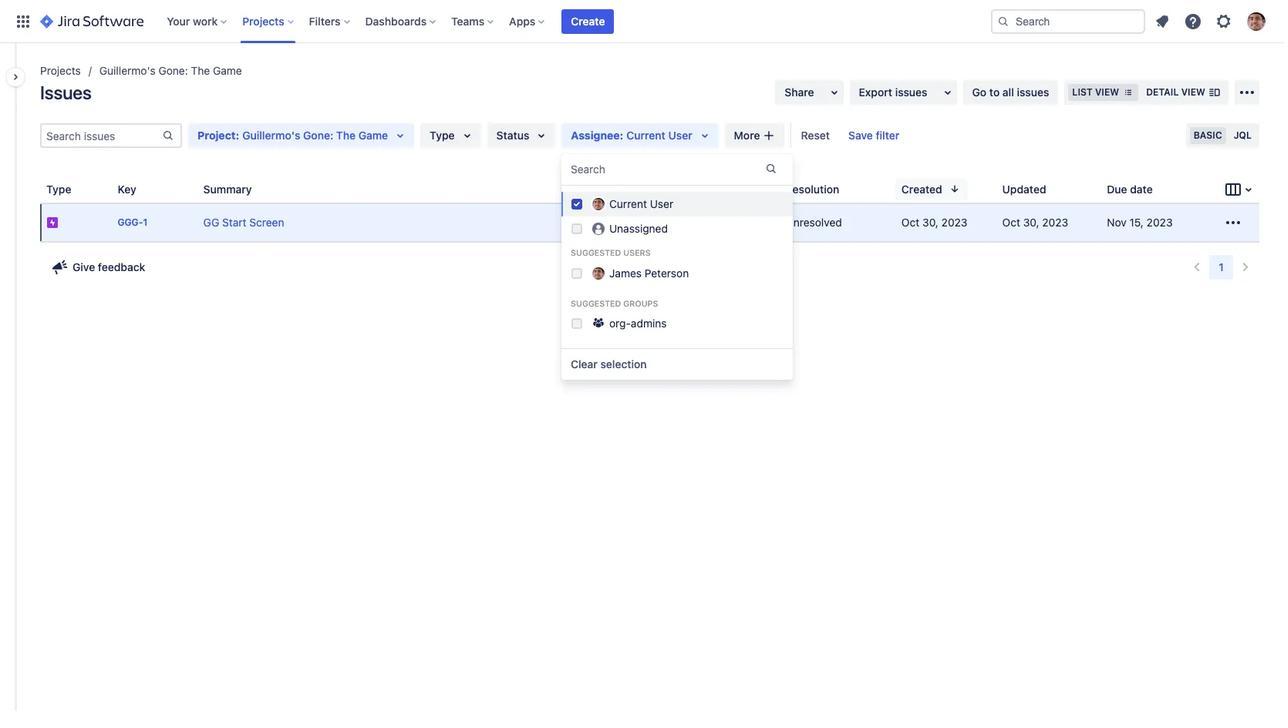 Task type: describe. For each thing, give the bounding box(es) containing it.
view for list view
[[1095, 86, 1119, 98]]

1 2023 from the left
[[942, 216, 968, 229]]

updated button
[[996, 179, 1071, 200]]

issue operations menu image
[[1224, 214, 1243, 232]]

to
[[989, 86, 1000, 99]]

list view
[[1072, 86, 1119, 98]]

assignee : current user
[[571, 129, 692, 142]]

date
[[1130, 182, 1153, 196]]

suggested for james
[[571, 248, 621, 258]]

unassigned
[[609, 222, 668, 235]]

export
[[859, 86, 892, 99]]

dashboards
[[365, 14, 427, 27]]

apps button
[[505, 9, 551, 34]]

your
[[167, 14, 190, 27]]

0 vertical spatial user
[[668, 129, 692, 142]]

filter
[[876, 129, 900, 142]]

org-
[[609, 317, 631, 330]]

2 oct from the left
[[1002, 216, 1020, 229]]

users
[[623, 248, 651, 258]]

create
[[571, 14, 605, 27]]

go to all issues
[[972, 86, 1049, 99]]

project
[[197, 129, 236, 142]]

export issues
[[859, 86, 928, 99]]

clear
[[571, 358, 598, 371]]

: for assignee
[[620, 129, 624, 142]]

type button
[[421, 123, 481, 148]]

detail
[[1146, 86, 1179, 98]]

sorted in descending order image
[[949, 183, 961, 195]]

banner containing your work
[[0, 0, 1284, 43]]

projects link
[[40, 62, 81, 80]]

1 vertical spatial guillermo's
[[242, 129, 300, 142]]

apps
[[509, 14, 536, 27]]

sidebar navigation image
[[0, 62, 34, 93]]

open export issues dropdown image
[[938, 83, 957, 102]]

work
[[193, 14, 218, 27]]

selection
[[600, 358, 647, 371]]

suggested groups
[[571, 299, 658, 308]]

open share dialog image
[[825, 83, 844, 102]]

drag column image for due date
[[1101, 180, 1119, 199]]

teams button
[[447, 9, 500, 34]]

1 horizontal spatial the
[[336, 129, 356, 142]]

guillermo's gone: the game link
[[99, 62, 242, 80]]

save filter
[[849, 129, 900, 142]]

3 2023 from the left
[[1147, 216, 1173, 229]]

appswitcher icon image
[[14, 12, 32, 30]]

project : guillermo's gone: the game
[[197, 129, 388, 142]]

1 inside row
[[143, 217, 148, 229]]

teams
[[451, 14, 485, 27]]

status button
[[487, 123, 556, 148]]

due
[[1107, 182, 1127, 196]]

addicon image
[[763, 130, 776, 142]]

status button
[[654, 179, 718, 200]]

Search field
[[991, 9, 1145, 34]]

basic
[[1194, 130, 1222, 141]]

reset button
[[792, 123, 839, 148]]

give
[[73, 261, 95, 274]]

1 30, from the left
[[923, 216, 939, 229]]

groups
[[623, 299, 658, 308]]

board icon image
[[1224, 180, 1243, 199]]

dashboards button
[[361, 9, 442, 34]]

status for status dropdown button
[[496, 129, 529, 142]]

primary element
[[9, 0, 991, 43]]

due date
[[1107, 182, 1153, 196]]

ggg-1 link
[[118, 217, 148, 229]]

type inside type dropdown button
[[430, 129, 455, 142]]

export issues button
[[850, 80, 957, 105]]

clear selection button
[[562, 353, 656, 377]]

filters button
[[304, 9, 356, 34]]

create button
[[562, 9, 614, 34]]

created
[[902, 182, 942, 196]]

issues inside button
[[895, 86, 928, 99]]

2 issues from the left
[[1017, 86, 1049, 99]]

save filter button
[[839, 123, 909, 148]]

resolution
[[786, 182, 839, 196]]

nov
[[1107, 216, 1127, 229]]

suggested users
[[571, 248, 651, 258]]

0 horizontal spatial the
[[191, 64, 210, 77]]

1 vertical spatial current
[[609, 197, 647, 211]]

current user
[[609, 197, 673, 211]]

: for project
[[236, 129, 239, 142]]

filters
[[309, 14, 341, 27]]

summary
[[203, 182, 252, 196]]

drag column image for type
[[40, 180, 59, 199]]

Search issues text field
[[42, 125, 162, 147]]

list
[[1072, 86, 1093, 98]]

save
[[849, 129, 873, 142]]

1 vertical spatial user
[[650, 197, 673, 211]]

gg
[[203, 216, 219, 229]]



Task type: locate. For each thing, give the bounding box(es) containing it.
banner
[[0, 0, 1284, 43]]

0 horizontal spatial guillermo's
[[99, 64, 156, 77]]

suggested
[[571, 248, 621, 258], [571, 299, 621, 308]]

projects
[[242, 14, 284, 27], [40, 64, 81, 77]]

game
[[213, 64, 242, 77], [358, 129, 388, 142]]

0 vertical spatial type
[[430, 129, 455, 142]]

0 horizontal spatial 30,
[[923, 216, 939, 229]]

1 horizontal spatial game
[[358, 129, 388, 142]]

oct 30, 2023 down created button
[[902, 216, 968, 229]]

drag column image
[[197, 180, 216, 199], [780, 180, 798, 199], [996, 180, 1015, 199]]

drag column image left date
[[1101, 180, 1119, 199]]

lowest image
[[607, 217, 620, 229]]

1 down issue operations menu image
[[1219, 261, 1224, 274]]

3 drag column image from the left
[[996, 180, 1015, 199]]

all
[[1003, 86, 1014, 99]]

issues element
[[40, 176, 1260, 241]]

0 horizontal spatial status
[[496, 129, 529, 142]]

peterson
[[645, 267, 689, 280]]

drag column image inside the due date button
[[1101, 180, 1119, 199]]

projects for projects link
[[40, 64, 81, 77]]

drag column image for created
[[895, 180, 914, 199]]

15,
[[1130, 216, 1144, 229]]

jira software image
[[40, 12, 144, 30], [40, 12, 144, 30]]

2 : from the left
[[620, 129, 624, 142]]

nov 15, 2023
[[1107, 216, 1173, 229]]

of
[[634, 261, 645, 275]]

1 vertical spatial type
[[46, 182, 71, 196]]

gg start screen link
[[203, 216, 284, 229]]

go
[[972, 86, 987, 99]]

guillermo's inside guillermo's gone: the game link
[[99, 64, 156, 77]]

drag column image for summary
[[197, 180, 216, 199]]

type
[[430, 129, 455, 142], [46, 182, 71, 196]]

drag column image for updated
[[996, 180, 1015, 199]]

2023
[[942, 216, 968, 229], [1042, 216, 1068, 229], [1147, 216, 1173, 229]]

0 horizontal spatial projects
[[40, 64, 81, 77]]

oct 30, 2023 down updated button
[[1002, 216, 1068, 229]]

2 suggested from the top
[[571, 299, 621, 308]]

1 down key button
[[143, 217, 148, 229]]

assignee
[[571, 129, 620, 142]]

issues
[[895, 86, 928, 99], [1017, 86, 1049, 99]]

30, down updated button
[[1023, 216, 1039, 229]]

key
[[118, 182, 136, 196]]

projects for projects popup button
[[242, 14, 284, 27]]

2023 down updated button
[[1042, 216, 1068, 229]]

group icon image
[[592, 317, 605, 330]]

gg start screen
[[203, 216, 284, 229]]

view for detail view
[[1181, 86, 1206, 98]]

0 vertical spatial gone:
[[158, 64, 188, 77]]

user
[[668, 129, 692, 142], [650, 197, 673, 211]]

0 horizontal spatial view
[[1095, 86, 1119, 98]]

current down p
[[609, 197, 647, 211]]

status inside dropdown button
[[496, 129, 529, 142]]

status
[[496, 129, 529, 142], [661, 182, 694, 196]]

: up summary button
[[236, 129, 239, 142]]

suggested up group icon
[[571, 299, 621, 308]]

start
[[222, 216, 247, 229]]

your profile and settings image
[[1247, 12, 1266, 30]]

summary button
[[197, 179, 277, 200]]

guillermo's
[[99, 64, 156, 77], [242, 129, 300, 142]]

1 vertical spatial gone:
[[303, 129, 333, 142]]

admins
[[631, 317, 667, 330]]

1 horizontal spatial :
[[620, 129, 624, 142]]

0 horizontal spatial type
[[46, 182, 71, 196]]

guillermo's right project
[[242, 129, 300, 142]]

1 suggested from the top
[[571, 248, 621, 258]]

0 horizontal spatial issues
[[895, 86, 928, 99]]

settings image
[[1215, 12, 1233, 30]]

0 horizontal spatial 2023
[[942, 216, 968, 229]]

projects inside projects popup button
[[242, 14, 284, 27]]

1 drag column image from the left
[[197, 180, 216, 199]]

1 horizontal spatial guillermo's
[[242, 129, 300, 142]]

1 horizontal spatial issues
[[1017, 86, 1049, 99]]

0 vertical spatial status
[[496, 129, 529, 142]]

p button
[[601, 179, 639, 200]]

0 vertical spatial the
[[191, 64, 210, 77]]

1 horizontal spatial drag column image
[[780, 180, 798, 199]]

projects button
[[238, 9, 300, 34]]

2 drag column image from the left
[[111, 180, 130, 199]]

1 issues from the left
[[895, 86, 928, 99]]

1 button
[[1210, 255, 1233, 280]]

4 drag column image from the left
[[1101, 180, 1119, 199]]

1 oct from the left
[[902, 216, 920, 229]]

:
[[236, 129, 239, 142], [620, 129, 624, 142]]

None text field
[[571, 162, 574, 177]]

oct 30, 2023
[[902, 216, 968, 229], [1002, 216, 1068, 229]]

2 30, from the left
[[1023, 216, 1039, 229]]

view
[[1095, 86, 1119, 98], [1181, 86, 1206, 98]]

oct down updated
[[1002, 216, 1020, 229]]

feedback
[[98, 261, 145, 274]]

drag column image right the sorted in descending order icon
[[996, 180, 1015, 199]]

1 view from the left
[[1095, 86, 1119, 98]]

ggg-
[[118, 217, 143, 229]]

screen
[[249, 216, 284, 229]]

your work
[[167, 14, 218, 27]]

2023 down the sorted in descending order icon
[[942, 216, 968, 229]]

0 horizontal spatial gone:
[[158, 64, 188, 77]]

type inside type button
[[46, 182, 71, 196]]

1 horizontal spatial oct
[[1002, 216, 1020, 229]]

drag column image inside updated button
[[996, 180, 1015, 199]]

0 vertical spatial suggested
[[571, 248, 621, 258]]

status inside button
[[661, 182, 694, 196]]

notifications image
[[1153, 12, 1172, 30]]

0 horizontal spatial drag column image
[[197, 180, 216, 199]]

view right list
[[1095, 86, 1119, 98]]

0 vertical spatial game
[[213, 64, 242, 77]]

clear selection
[[571, 358, 647, 371]]

1 vertical spatial game
[[358, 129, 388, 142]]

row
[[40, 204, 1260, 241]]

drag column image up epic "image"
[[40, 180, 59, 199]]

detail view
[[1146, 86, 1206, 98]]

2 horizontal spatial drag column image
[[996, 180, 1015, 199]]

1 right of
[[648, 261, 653, 275]]

type button
[[40, 179, 96, 200]]

30,
[[923, 216, 939, 229], [1023, 216, 1039, 229]]

import and bulk change issues image
[[1238, 83, 1256, 102]]

go to all issues link
[[963, 80, 1059, 105]]

1 : from the left
[[236, 129, 239, 142]]

drag column image inside type button
[[40, 180, 59, 199]]

user up status button
[[668, 129, 692, 142]]

1 oct 30, 2023 from the left
[[902, 216, 968, 229]]

2 drag column image from the left
[[780, 180, 798, 199]]

suggested for org-
[[571, 299, 621, 308]]

james peterson
[[609, 267, 689, 280]]

drag column image
[[40, 180, 59, 199], [111, 180, 130, 199], [895, 180, 914, 199], [1101, 180, 1119, 199]]

current right 'assignee'
[[627, 129, 666, 142]]

2 oct 30, 2023 from the left
[[1002, 216, 1068, 229]]

drag column image inside resolution button
[[780, 180, 798, 199]]

current
[[627, 129, 666, 142], [609, 197, 647, 211]]

status for status button
[[661, 182, 694, 196]]

1 vertical spatial suggested
[[571, 299, 621, 308]]

projects right work
[[242, 14, 284, 27]]

the
[[191, 64, 210, 77], [336, 129, 356, 142]]

chevron down icon image
[[1240, 180, 1258, 199]]

refresh image
[[662, 262, 674, 275]]

share button
[[775, 80, 844, 105]]

1 left of
[[626, 261, 632, 275]]

1 vertical spatial projects
[[40, 64, 81, 77]]

2 2023 from the left
[[1042, 216, 1068, 229]]

1 horizontal spatial oct 30, 2023
[[1002, 216, 1068, 229]]

guillermo's right projects link
[[99, 64, 156, 77]]

1 horizontal spatial type
[[430, 129, 455, 142]]

gone: inside guillermo's gone: the game link
[[158, 64, 188, 77]]

0 vertical spatial projects
[[242, 14, 284, 27]]

give feedback button
[[42, 255, 155, 280]]

1 horizontal spatial 2023
[[1042, 216, 1068, 229]]

1 inside button
[[1219, 261, 1224, 274]]

ggg-1
[[118, 217, 148, 229]]

key button
[[111, 179, 161, 200]]

1-1 of 1
[[616, 261, 653, 275]]

help image
[[1184, 12, 1202, 30]]

2 view from the left
[[1181, 86, 1206, 98]]

view right the detail
[[1181, 86, 1206, 98]]

org-admins
[[609, 317, 667, 330]]

p
[[607, 182, 614, 196]]

0 horizontal spatial :
[[236, 129, 239, 142]]

updated
[[1002, 182, 1046, 196]]

your work button
[[162, 9, 233, 34]]

issues
[[40, 82, 92, 103]]

epic image
[[46, 217, 59, 229]]

1 horizontal spatial 30,
[[1023, 216, 1039, 229]]

projects up issues at the left of the page
[[40, 64, 81, 77]]

0 horizontal spatial game
[[213, 64, 242, 77]]

reset
[[801, 129, 830, 142]]

1 vertical spatial the
[[336, 129, 356, 142]]

drag column image up unresolved
[[780, 180, 798, 199]]

user up "unassigned"
[[650, 197, 673, 211]]

resolution button
[[780, 179, 864, 200]]

: up p button
[[620, 129, 624, 142]]

1-
[[616, 261, 626, 275]]

drag column image up ggg-
[[111, 180, 130, 199]]

more button
[[725, 123, 785, 148]]

share
[[785, 86, 814, 99]]

row containing gg start screen
[[40, 204, 1260, 241]]

suggested up 1-
[[571, 248, 621, 258]]

more
[[734, 129, 760, 142]]

jql
[[1234, 130, 1252, 141]]

1 vertical spatial status
[[661, 182, 694, 196]]

drag column image inside summary button
[[197, 180, 216, 199]]

status up current user
[[661, 182, 694, 196]]

issues right all
[[1017, 86, 1049, 99]]

1 horizontal spatial status
[[661, 182, 694, 196]]

0 horizontal spatial oct
[[902, 216, 920, 229]]

30, down created button
[[923, 216, 939, 229]]

unresolved
[[786, 216, 842, 229]]

2023 right the 15,
[[1147, 216, 1173, 229]]

drag column image for resolution
[[780, 180, 798, 199]]

due date button
[[1101, 179, 1178, 200]]

drag column image left the sorted in descending order icon
[[895, 180, 914, 199]]

james
[[609, 267, 642, 280]]

search image
[[997, 15, 1010, 27]]

2 horizontal spatial 2023
[[1147, 216, 1173, 229]]

search
[[571, 163, 605, 176]]

drag column image up gg
[[197, 180, 216, 199]]

3 drag column image from the left
[[895, 180, 914, 199]]

drag column image for key
[[111, 180, 130, 199]]

1 horizontal spatial projects
[[242, 14, 284, 27]]

issues right export
[[895, 86, 928, 99]]

0 vertical spatial guillermo's
[[99, 64, 156, 77]]

status right type dropdown button
[[496, 129, 529, 142]]

1 horizontal spatial gone:
[[303, 129, 333, 142]]

0 horizontal spatial oct 30, 2023
[[902, 216, 968, 229]]

1 drag column image from the left
[[40, 180, 59, 199]]

1 horizontal spatial view
[[1181, 86, 1206, 98]]

guillermo's gone: the game
[[99, 64, 242, 77]]

0 vertical spatial current
[[627, 129, 666, 142]]

give feedback
[[73, 261, 145, 274]]

created button
[[895, 179, 967, 200]]

oct
[[902, 216, 920, 229], [1002, 216, 1020, 229]]

oct down the created
[[902, 216, 920, 229]]

drag column image inside created button
[[895, 180, 914, 199]]

drag column image inside key button
[[111, 180, 130, 199]]



Task type: vqa. For each thing, say whether or not it's contained in the screenshot.
"Guillermo's"
yes



